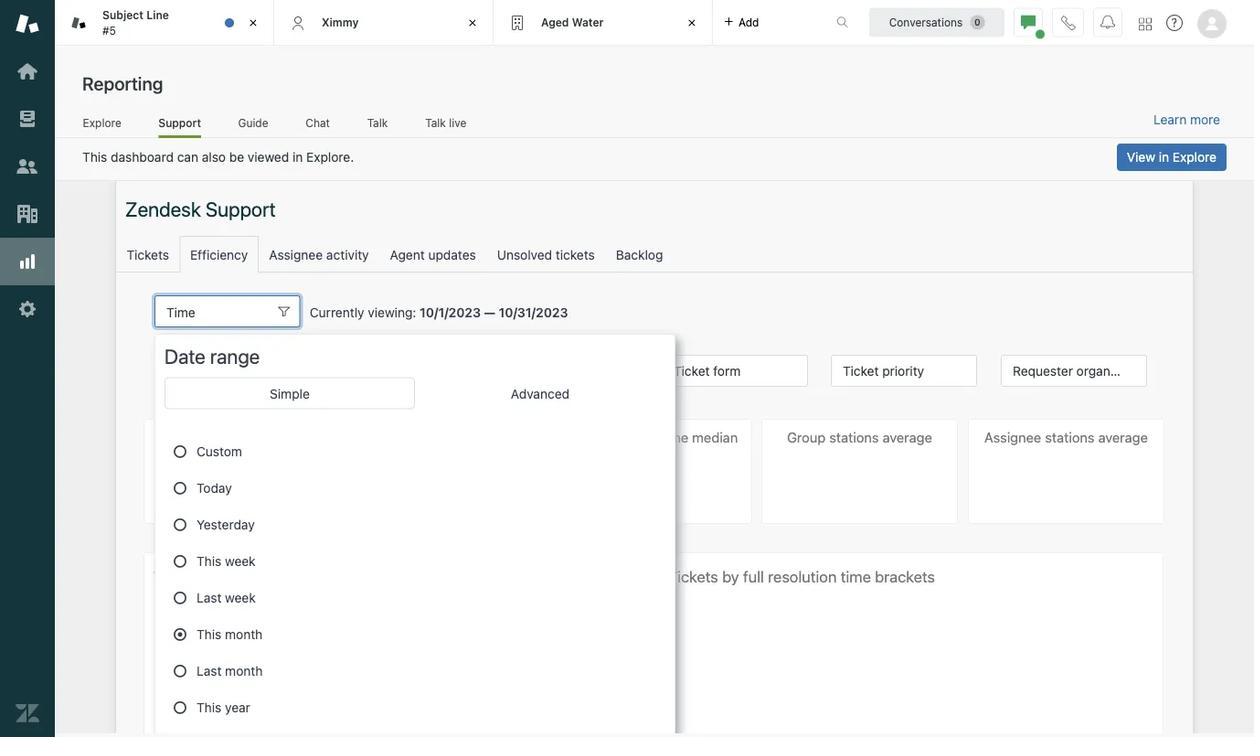 Task type: vqa. For each thing, say whether or not it's contained in the screenshot.
Close icon inside Ximmy tab
yes



Task type: describe. For each thing, give the bounding box(es) containing it.
main element
[[0, 0, 55, 737]]

subject
[[102, 9, 144, 22]]

conversations
[[890, 16, 963, 29]]

explore inside view in explore button
[[1173, 150, 1217, 165]]

view in explore
[[1127, 150, 1217, 165]]

water
[[572, 16, 604, 29]]

views image
[[16, 107, 39, 131]]

talk link
[[367, 116, 388, 135]]

support
[[159, 116, 201, 129]]

add
[[739, 16, 759, 29]]

explore link
[[82, 116, 122, 135]]

also
[[202, 150, 226, 165]]

learn more
[[1154, 112, 1221, 127]]

this
[[82, 150, 107, 165]]

talk live
[[425, 116, 467, 129]]

aged
[[541, 16, 569, 29]]

get help image
[[1167, 15, 1183, 31]]

learn
[[1154, 112, 1187, 127]]

subject line #5
[[102, 9, 169, 37]]

2 in from the left
[[293, 150, 303, 165]]

explore inside "link"
[[83, 116, 121, 129]]

zendesk image
[[16, 701, 39, 725]]

organizations image
[[16, 202, 39, 226]]

view in explore button
[[1117, 144, 1227, 171]]

in inside button
[[1159, 150, 1170, 165]]

chat link
[[305, 116, 330, 135]]

aged water tab
[[494, 0, 713, 46]]

#5
[[102, 24, 116, 37]]

conversations button
[[870, 8, 1005, 37]]



Task type: locate. For each thing, give the bounding box(es) containing it.
close image
[[244, 14, 262, 32], [464, 14, 482, 32]]

get started image
[[16, 59, 39, 83]]

in
[[1159, 150, 1170, 165], [293, 150, 303, 165]]

chat
[[306, 116, 330, 129]]

admin image
[[16, 297, 39, 321]]

customers image
[[16, 155, 39, 178]]

talk left the live
[[425, 116, 446, 129]]

more
[[1191, 112, 1221, 127]]

aged water
[[541, 16, 604, 29]]

1 horizontal spatial explore
[[1173, 150, 1217, 165]]

explore.
[[306, 150, 354, 165]]

guide link
[[238, 116, 269, 135]]

ximmy tab
[[274, 0, 494, 46]]

tab containing subject line
[[55, 0, 274, 46]]

in right viewed
[[293, 150, 303, 165]]

explore down learn more link
[[1173, 150, 1217, 165]]

0 horizontal spatial in
[[293, 150, 303, 165]]

1 in from the left
[[1159, 150, 1170, 165]]

tabs tab list
[[55, 0, 818, 46]]

close image left aged
[[464, 14, 482, 32]]

zendesk support image
[[16, 12, 39, 36]]

2 close image from the left
[[464, 14, 482, 32]]

talk for talk
[[367, 116, 388, 129]]

support link
[[159, 116, 201, 138]]

dashboard
[[111, 150, 174, 165]]

tab
[[55, 0, 274, 46]]

live
[[449, 116, 467, 129]]

talk right chat
[[367, 116, 388, 129]]

close image inside tab
[[244, 14, 262, 32]]

zendesk products image
[[1139, 18, 1152, 31]]

explore
[[83, 116, 121, 129], [1173, 150, 1217, 165]]

view
[[1127, 150, 1156, 165]]

in right view
[[1159, 150, 1170, 165]]

viewed
[[248, 150, 289, 165]]

be
[[229, 150, 244, 165]]

button displays agent's chat status as online. image
[[1022, 15, 1036, 30]]

1 horizontal spatial talk
[[425, 116, 446, 129]]

reporting image
[[16, 250, 39, 273]]

1 talk from the left
[[367, 116, 388, 129]]

talk inside "link"
[[367, 116, 388, 129]]

0 horizontal spatial close image
[[244, 14, 262, 32]]

close image inside ximmy tab
[[464, 14, 482, 32]]

2 talk from the left
[[425, 116, 446, 129]]

1 horizontal spatial close image
[[464, 14, 482, 32]]

talk for talk live
[[425, 116, 446, 129]]

add button
[[713, 0, 770, 45]]

reporting
[[82, 72, 163, 94]]

talk
[[367, 116, 388, 129], [425, 116, 446, 129]]

0 horizontal spatial explore
[[83, 116, 121, 129]]

1 vertical spatial explore
[[1173, 150, 1217, 165]]

close image left ximmy
[[244, 14, 262, 32]]

learn more link
[[1154, 112, 1221, 128]]

0 horizontal spatial talk
[[367, 116, 388, 129]]

talk live link
[[425, 116, 467, 135]]

this dashboard can also be viewed in explore.
[[82, 150, 354, 165]]

1 horizontal spatial in
[[1159, 150, 1170, 165]]

line
[[147, 9, 169, 22]]

notifications image
[[1101, 15, 1116, 30]]

can
[[177, 150, 198, 165]]

guide
[[238, 116, 269, 129]]

1 close image from the left
[[244, 14, 262, 32]]

0 vertical spatial explore
[[83, 116, 121, 129]]

ximmy
[[322, 16, 359, 29]]

close image
[[683, 14, 701, 32]]

explore up this
[[83, 116, 121, 129]]



